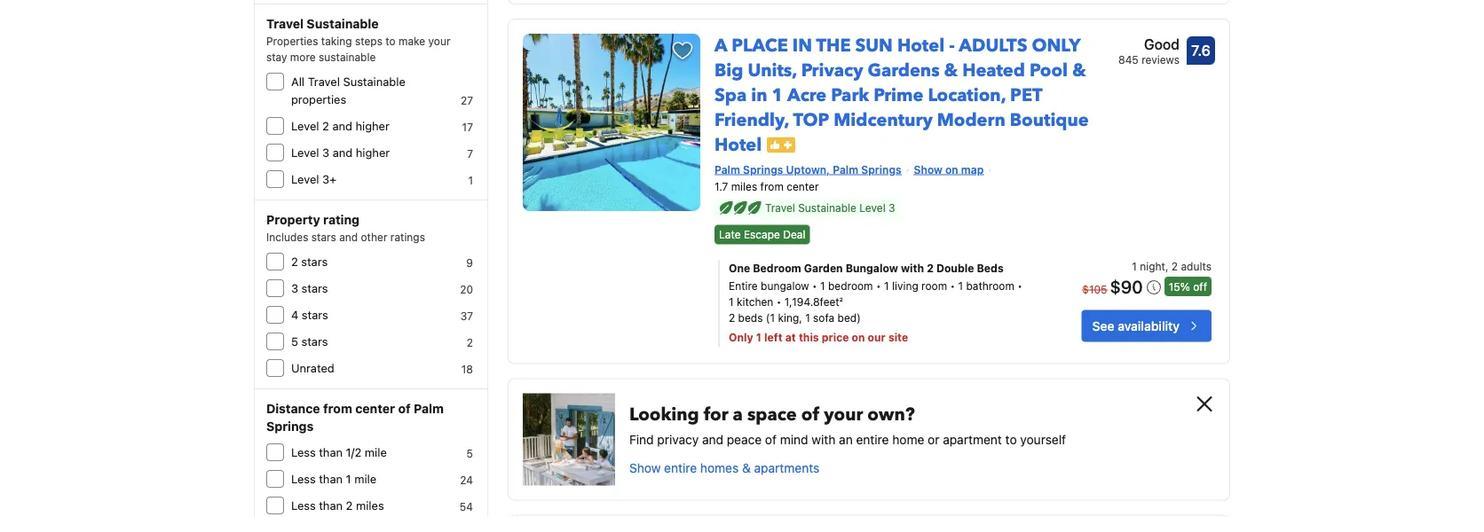 Task type: vqa. For each thing, say whether or not it's contained in the screenshot.


Task type: describe. For each thing, give the bounding box(es) containing it.
15%
[[1169, 281, 1191, 293]]

travel inside all travel sustainable properties
[[308, 75, 340, 88]]

looking for a space of your own? image
[[523, 394, 615, 486]]

level 2 and higher
[[291, 119, 390, 133]]

show for show entire homes & apartments
[[630, 461, 661, 476]]

1 vertical spatial miles
[[356, 499, 384, 513]]

bedroom
[[753, 263, 802, 275]]

845
[[1119, 53, 1139, 66]]

all travel sustainable properties
[[291, 75, 406, 106]]

1 left "night"
[[1132, 261, 1137, 273]]

a place in the sun hotel - adults only big units, privacy gardens & heated pool & spa in 1 acre park prime location, pet friendly, top midcentury modern boutique hotel link
[[715, 27, 1089, 158]]

1 horizontal spatial &
[[944, 59, 958, 83]]

show for show on map
[[914, 163, 943, 176]]

entire inside the show entire homes & apartments button
[[664, 461, 697, 476]]

peace
[[727, 433, 762, 447]]

1/2
[[346, 446, 362, 459]]

1 down entire
[[729, 296, 734, 309]]

see availability link
[[1082, 310, 1212, 342]]

sun
[[856, 34, 893, 58]]

yourself
[[1021, 433, 1066, 447]]

2 up 18
[[467, 337, 473, 349]]

in
[[793, 34, 812, 58]]

night
[[1140, 261, 1166, 273]]

travel sustainable properties taking steps to make your stay more sustainable
[[266, 16, 451, 63]]

privacy
[[801, 59, 864, 83]]

1 horizontal spatial center
[[787, 181, 819, 193]]

late escape deal
[[719, 229, 806, 241]]

less for less than 2 miles
[[291, 499, 316, 513]]

sustainable for travel sustainable level 3
[[798, 202, 857, 214]]

1.7
[[715, 181, 728, 193]]

taking
[[321, 35, 352, 47]]

sustainable for travel sustainable properties taking steps to make your stay more sustainable
[[307, 16, 379, 31]]

looking for a space of your own? find privacy and peace of mind with an entire home or apartment to yourself
[[630, 403, 1066, 447]]

$90
[[1110, 277, 1143, 298]]

stars for 2 stars
[[301, 255, 328, 269]]

all
[[291, 75, 305, 88]]

room
[[922, 280, 947, 293]]

travel sustainable level 3
[[765, 202, 896, 214]]

level 3 and higher
[[291, 146, 390, 159]]

2 horizontal spatial &
[[1073, 59, 1086, 83]]

3+
[[322, 173, 337, 186]]

1 left left
[[756, 332, 762, 344]]

2 left "beds"
[[729, 312, 735, 325]]

entire inside looking for a space of your own? find privacy and peace of mind with an entire home or apartment to yourself
[[856, 433, 889, 447]]

1 horizontal spatial hotel
[[898, 34, 945, 58]]

springs inside the distance from center of palm springs
[[266, 420, 314, 434]]

1 horizontal spatial from
[[761, 181, 784, 193]]

from inside the distance from center of palm springs
[[323, 402, 352, 416]]

left
[[764, 332, 783, 344]]

kitchen
[[737, 296, 774, 309]]

20
[[460, 283, 473, 296]]

availability
[[1118, 319, 1180, 334]]

big
[[715, 59, 744, 83]]

uptown,
[[786, 163, 830, 176]]

2 stars
[[291, 255, 328, 269]]

adults
[[1181, 261, 1212, 273]]

spa
[[715, 83, 747, 108]]

(1
[[766, 312, 775, 325]]

2 horizontal spatial palm
[[833, 163, 859, 176]]

sustainable inside all travel sustainable properties
[[343, 75, 406, 88]]

and down level 2 and higher
[[333, 146, 353, 159]]

0 horizontal spatial hotel
[[715, 133, 762, 158]]

our
[[868, 332, 886, 344]]

,
[[1166, 261, 1169, 273]]

bed)
[[838, 312, 861, 325]]

2 horizontal spatial of
[[802, 403, 820, 427]]

1 down 1/2
[[346, 473, 351, 486]]

less than 1/2 mile
[[291, 446, 387, 459]]

1 horizontal spatial palm
[[715, 163, 740, 176]]

property rating includes stars and other ratings
[[266, 213, 425, 243]]

top
[[793, 108, 830, 133]]

heated
[[963, 59, 1026, 83]]

with inside one bedroom garden bungalow with 2 double beds entire bungalow • 1 bedroom • 1 living room • 1 bathroom • 1 kitchen • 1,194.8feet² 2 beds (1 king, 1 sofa bed) only 1 left at this price on our site
[[901, 263, 924, 275]]

in
[[751, 83, 768, 108]]

2 down properties
[[322, 119, 329, 133]]

price
[[822, 332, 849, 344]]

garden
[[804, 263, 843, 275]]

palm springs uptown, palm springs
[[715, 163, 902, 176]]

2 down less than 1 mile
[[346, 499, 353, 513]]

0 vertical spatial 3
[[322, 146, 330, 159]]

show entire homes & apartments
[[630, 461, 820, 476]]

off
[[1194, 281, 1208, 293]]

late
[[719, 229, 741, 241]]

travel for travel sustainable properties taking steps to make your stay more sustainable
[[266, 16, 304, 31]]

2 right ,
[[1172, 261, 1178, 273]]

steps
[[355, 35, 383, 47]]

king,
[[778, 312, 802, 325]]

place
[[732, 34, 788, 58]]

• down double
[[950, 280, 956, 293]]

a place in the sun hotel - adults only big units, privacy gardens & heated pool & spa in 1 acre park prime location, pet friendly, top midcentury modern boutique hotel
[[715, 34, 1089, 158]]

stars inside property rating includes stars and other ratings
[[312, 231, 336, 243]]

stars for 3 stars
[[302, 282, 328, 295]]

one bedroom garden bungalow with 2 double beds entire bungalow • 1 bedroom • 1 living room • 1 bathroom • 1 kitchen • 1,194.8feet² 2 beds (1 king, 1 sofa bed) only 1 left at this price on our site
[[729, 263, 1023, 344]]

higher for level 3 and higher
[[356, 146, 390, 159]]

than for 2
[[319, 499, 343, 513]]

$105
[[1083, 284, 1108, 296]]

mile for less than 1 mile
[[354, 473, 377, 486]]

good
[[1144, 36, 1180, 53]]

bathroom
[[966, 280, 1015, 293]]

stars for 5 stars
[[301, 335, 328, 349]]

a
[[715, 34, 727, 58]]

entire
[[729, 280, 758, 293]]

stay
[[266, 51, 287, 63]]

0 vertical spatial miles
[[731, 181, 758, 193]]

& inside button
[[742, 461, 751, 476]]

good 845 reviews
[[1119, 36, 1180, 66]]

17
[[462, 121, 473, 133]]

• down one bedroom garden bungalow with 2 double beds link
[[876, 280, 881, 293]]

location,
[[928, 83, 1006, 108]]

1 left sofa
[[805, 312, 810, 325]]

less than 2 miles
[[291, 499, 384, 513]]

palm inside the distance from center of palm springs
[[414, 402, 444, 416]]

27
[[461, 94, 473, 107]]

18
[[462, 363, 473, 376]]

2 horizontal spatial springs
[[862, 163, 902, 176]]

bungalow
[[846, 263, 898, 275]]

only
[[1032, 34, 1081, 58]]

scored 7.6 element
[[1187, 36, 1216, 65]]

1 down double
[[959, 280, 963, 293]]

boutique
[[1010, 108, 1089, 133]]

for
[[704, 403, 729, 427]]

4
[[291, 309, 299, 322]]

1 horizontal spatial on
[[946, 163, 959, 176]]

4 stars
[[291, 309, 328, 322]]

other
[[361, 231, 388, 243]]

gardens
[[868, 59, 940, 83]]

level 3+
[[291, 173, 337, 186]]

travel for travel sustainable level 3
[[765, 202, 795, 214]]

units,
[[748, 59, 797, 83]]

at
[[786, 332, 796, 344]]



Task type: locate. For each thing, give the bounding box(es) containing it.
to
[[386, 35, 396, 47], [1006, 433, 1017, 447]]

2
[[322, 119, 329, 133], [291, 255, 298, 269], [1172, 261, 1178, 273], [927, 263, 934, 275], [729, 312, 735, 325], [467, 337, 473, 349], [346, 499, 353, 513]]

a place in the sun hotel - adults only big units, privacy gardens & heated pool & spa in 1 acre park prime location, pet friendly, top midcentury modern boutique hotel image
[[523, 34, 701, 211]]

0 vertical spatial entire
[[856, 433, 889, 447]]

1 vertical spatial your
[[824, 403, 863, 427]]

stars up unrated
[[301, 335, 328, 349]]

to left make
[[386, 35, 396, 47]]

1 down garden
[[820, 280, 825, 293]]

7.6
[[1192, 42, 1211, 59]]

2 vertical spatial less
[[291, 499, 316, 513]]

sustainable up taking
[[307, 16, 379, 31]]

double
[[937, 263, 974, 275]]

show down find
[[630, 461, 661, 476]]

hotel down friendly,
[[715, 133, 762, 158]]

home
[[893, 433, 925, 447]]

1 horizontal spatial your
[[824, 403, 863, 427]]

mile right 1/2
[[365, 446, 387, 459]]

make
[[399, 35, 425, 47]]

2 vertical spatial than
[[319, 499, 343, 513]]

reviews
[[1142, 53, 1180, 66]]

less down less than 1 mile
[[291, 499, 316, 513]]

show left map
[[914, 163, 943, 176]]

0 horizontal spatial &
[[742, 461, 751, 476]]

0 horizontal spatial 3
[[291, 282, 298, 295]]

miles down less than 1 mile
[[356, 499, 384, 513]]

stars up 4 stars
[[302, 282, 328, 295]]

your
[[428, 35, 451, 47], [824, 403, 863, 427]]

to left yourself
[[1006, 433, 1017, 447]]

from up less than 1/2 mile
[[323, 402, 352, 416]]

on inside one bedroom garden bungalow with 2 double beds entire bungalow • 1 bedroom • 1 living room • 1 bathroom • 1 kitchen • 1,194.8feet² 2 beds (1 king, 1 sofa bed) only 1 left at this price on our site
[[852, 332, 865, 344]]

center up 1/2
[[355, 402, 395, 416]]

own?
[[868, 403, 915, 427]]

less up less than 1 mile
[[291, 446, 316, 459]]

level up bungalow at the right bottom of the page
[[860, 202, 886, 214]]

3 less from the top
[[291, 499, 316, 513]]

1 horizontal spatial show
[[914, 163, 943, 176]]

2 than from the top
[[319, 473, 343, 486]]

miles right 1.7
[[731, 181, 758, 193]]

with
[[901, 263, 924, 275], [812, 433, 836, 447]]

sustainable up deal
[[798, 202, 857, 214]]

than down less than 1 mile
[[319, 499, 343, 513]]

distance from center of palm springs
[[266, 402, 444, 434]]

higher up the level 3 and higher
[[356, 119, 390, 133]]

entire right an
[[856, 433, 889, 447]]

less up less than 2 miles in the bottom of the page
[[291, 473, 316, 486]]

show
[[914, 163, 943, 176], [630, 461, 661, 476]]

0 horizontal spatial your
[[428, 35, 451, 47]]

1 night , 2 adults
[[1132, 261, 1212, 273]]

0 horizontal spatial travel
[[266, 16, 304, 31]]

1 vertical spatial center
[[355, 402, 395, 416]]

acre
[[788, 83, 827, 108]]

5 for 5
[[467, 448, 473, 460]]

stars for 4 stars
[[302, 309, 328, 322]]

3 stars
[[291, 282, 328, 295]]

1 horizontal spatial of
[[765, 433, 777, 447]]

0 vertical spatial travel
[[266, 16, 304, 31]]

see availability
[[1093, 319, 1180, 334]]

1 vertical spatial show
[[630, 461, 661, 476]]

entire down privacy
[[664, 461, 697, 476]]

0 vertical spatial on
[[946, 163, 959, 176]]

0 horizontal spatial springs
[[266, 420, 314, 434]]

0 horizontal spatial on
[[852, 332, 865, 344]]

2 higher from the top
[[356, 146, 390, 159]]

3 up one bedroom garden bungalow with 2 double beds link
[[889, 202, 896, 214]]

• down bungalow
[[777, 296, 782, 309]]

of
[[398, 402, 411, 416], [802, 403, 820, 427], [765, 433, 777, 447]]

stars
[[312, 231, 336, 243], [301, 255, 328, 269], [302, 282, 328, 295], [302, 309, 328, 322], [301, 335, 328, 349]]

0 vertical spatial 5
[[291, 335, 298, 349]]

your inside looking for a space of your own? find privacy and peace of mind with an entire home or apartment to yourself
[[824, 403, 863, 427]]

3 than from the top
[[319, 499, 343, 513]]

1 vertical spatial on
[[852, 332, 865, 344]]

privacy
[[657, 433, 699, 447]]

than up less than 2 miles in the bottom of the page
[[319, 473, 343, 486]]

miles
[[731, 181, 758, 193], [356, 499, 384, 513]]

to inside looking for a space of your own? find privacy and peace of mind with an entire home or apartment to yourself
[[1006, 433, 1017, 447]]

1 vertical spatial travel
[[308, 75, 340, 88]]

adults
[[959, 34, 1028, 58]]

0 horizontal spatial entire
[[664, 461, 697, 476]]

travel up the properties
[[266, 16, 304, 31]]

on left map
[[946, 163, 959, 176]]

0 horizontal spatial show
[[630, 461, 661, 476]]

springs down distance at the bottom left of page
[[266, 420, 314, 434]]

unrated
[[291, 362, 335, 375]]

&
[[944, 59, 958, 83], [1073, 59, 1086, 83], [742, 461, 751, 476]]

1 vertical spatial hotel
[[715, 133, 762, 158]]

1 vertical spatial higher
[[356, 146, 390, 159]]

1
[[772, 83, 784, 108], [468, 174, 473, 186], [1132, 261, 1137, 273], [820, 280, 825, 293], [884, 280, 889, 293], [959, 280, 963, 293], [729, 296, 734, 309], [805, 312, 810, 325], [756, 332, 762, 344], [346, 473, 351, 486]]

from
[[761, 181, 784, 193], [323, 402, 352, 416]]

see
[[1093, 319, 1115, 334]]

map
[[961, 163, 984, 176]]

level up level 3+ at the left
[[291, 146, 319, 159]]

level down properties
[[291, 119, 319, 133]]

your right make
[[428, 35, 451, 47]]

only
[[729, 332, 754, 344]]

1 vertical spatial mile
[[354, 473, 377, 486]]

stars right 4
[[302, 309, 328, 322]]

0 vertical spatial from
[[761, 181, 784, 193]]

1 vertical spatial entire
[[664, 461, 697, 476]]

hotel up "gardens"
[[898, 34, 945, 58]]

sofa
[[813, 312, 835, 325]]

prime
[[874, 83, 924, 108]]

springs down midcentury
[[862, 163, 902, 176]]

1 inside a place in the sun hotel - adults only big units, privacy gardens & heated pool & spa in 1 acre park prime location, pet friendly, top midcentury modern boutique hotel
[[772, 83, 784, 108]]

0 vertical spatial hotel
[[898, 34, 945, 58]]

0 horizontal spatial from
[[323, 402, 352, 416]]

0 horizontal spatial 5
[[291, 335, 298, 349]]

3 up 4
[[291, 282, 298, 295]]

good element
[[1119, 34, 1180, 55]]

15% off
[[1169, 281, 1208, 293]]

level for level 3+
[[291, 173, 319, 186]]

2 vertical spatial 3
[[291, 282, 298, 295]]

2 horizontal spatial 3
[[889, 202, 896, 214]]

entire
[[856, 433, 889, 447], [664, 461, 697, 476]]

from down palm springs uptown, palm springs
[[761, 181, 784, 193]]

2 vertical spatial travel
[[765, 202, 795, 214]]

beds
[[738, 312, 763, 325]]

mile down 1/2
[[354, 473, 377, 486]]

1 higher from the top
[[356, 119, 390, 133]]

0 horizontal spatial to
[[386, 35, 396, 47]]

or
[[928, 433, 940, 447]]

modern
[[937, 108, 1006, 133]]

less for less than 1/2 mile
[[291, 446, 316, 459]]

0 horizontal spatial with
[[812, 433, 836, 447]]

0 vertical spatial center
[[787, 181, 819, 193]]

park
[[831, 83, 869, 108]]

find
[[630, 433, 654, 447]]

stars down rating
[[312, 231, 336, 243]]

palm
[[715, 163, 740, 176], [833, 163, 859, 176], [414, 402, 444, 416]]

1 vertical spatial less
[[291, 473, 316, 486]]

show inside button
[[630, 461, 661, 476]]

your inside travel sustainable properties taking steps to make your stay more sustainable
[[428, 35, 451, 47]]

travel down 1.7 miles from center
[[765, 202, 795, 214]]

higher for level 2 and higher
[[356, 119, 390, 133]]

less for less than 1 mile
[[291, 473, 316, 486]]

than for 1/2
[[319, 446, 343, 459]]

property
[[266, 213, 320, 227]]

higher
[[356, 119, 390, 133], [356, 146, 390, 159]]

less
[[291, 446, 316, 459], [291, 473, 316, 486], [291, 499, 316, 513]]

0 horizontal spatial of
[[398, 402, 411, 416]]

mind
[[780, 433, 809, 447]]

3 up the 3+
[[322, 146, 330, 159]]

a
[[733, 403, 743, 427]]

• up 1,194.8feet²
[[812, 280, 817, 293]]

0 vertical spatial mile
[[365, 446, 387, 459]]

than left 1/2
[[319, 446, 343, 459]]

looking
[[630, 403, 699, 427]]

5 down 4
[[291, 335, 298, 349]]

show on map
[[914, 163, 984, 176]]

and
[[332, 119, 352, 133], [333, 146, 353, 159], [339, 231, 358, 243], [702, 433, 724, 447]]

level for level 2 and higher
[[291, 119, 319, 133]]

0 horizontal spatial center
[[355, 402, 395, 416]]

1 right in in the top of the page
[[772, 83, 784, 108]]

sustainable inside travel sustainable properties taking steps to make your stay more sustainable
[[307, 16, 379, 31]]

level left the 3+
[[291, 173, 319, 186]]

and down rating
[[339, 231, 358, 243]]

1 horizontal spatial travel
[[308, 75, 340, 88]]

center down uptown,
[[787, 181, 819, 193]]

stars up 3 stars
[[301, 255, 328, 269]]

& right homes
[[742, 461, 751, 476]]

0 vertical spatial than
[[319, 446, 343, 459]]

center
[[787, 181, 819, 193], [355, 402, 395, 416]]

with left an
[[812, 433, 836, 447]]

0 vertical spatial with
[[901, 263, 924, 275]]

1 vertical spatial 5
[[467, 448, 473, 460]]

1 than from the top
[[319, 446, 343, 459]]

higher down level 2 and higher
[[356, 146, 390, 159]]

• right bathroom
[[1018, 280, 1023, 293]]

level
[[291, 119, 319, 133], [291, 146, 319, 159], [291, 173, 319, 186], [860, 202, 886, 214]]

1 vertical spatial with
[[812, 433, 836, 447]]

1 vertical spatial sustainable
[[343, 75, 406, 88]]

includes
[[266, 231, 309, 243]]

1,194.8feet²
[[785, 296, 843, 309]]

2 down includes
[[291, 255, 298, 269]]

distance
[[266, 402, 320, 416]]

0 vertical spatial sustainable
[[307, 16, 379, 31]]

1 left living
[[884, 280, 889, 293]]

pet
[[1011, 83, 1043, 108]]

•
[[812, 280, 817, 293], [876, 280, 881, 293], [950, 280, 956, 293], [1018, 280, 1023, 293], [777, 296, 782, 309]]

and up the level 3 and higher
[[332, 119, 352, 133]]

this property is part of our preferred plus program. it's committed to providing outstanding service and excellent value. it'll pay us a higher commission if you make a booking. image
[[767, 137, 796, 153]]

of inside the distance from center of palm springs
[[398, 402, 411, 416]]

2 up room
[[927, 263, 934, 275]]

rating
[[323, 213, 360, 227]]

space
[[748, 403, 797, 427]]

0 vertical spatial your
[[428, 35, 451, 47]]

bedroom
[[828, 280, 873, 293]]

1 horizontal spatial 3
[[322, 146, 330, 159]]

0 horizontal spatial palm
[[414, 402, 444, 416]]

travel
[[266, 16, 304, 31], [308, 75, 340, 88], [765, 202, 795, 214]]

1 vertical spatial 3
[[889, 202, 896, 214]]

5 for 5 stars
[[291, 335, 298, 349]]

9
[[466, 257, 473, 269]]

& right "pool"
[[1073, 59, 1086, 83]]

1 horizontal spatial 5
[[467, 448, 473, 460]]

and inside looking for a space of your own? find privacy and peace of mind with an entire home or apartment to yourself
[[702, 433, 724, 447]]

and inside property rating includes stars and other ratings
[[339, 231, 358, 243]]

than for 1
[[319, 473, 343, 486]]

1 horizontal spatial springs
[[743, 163, 783, 176]]

midcentury
[[834, 108, 933, 133]]

with inside looking for a space of your own? find privacy and peace of mind with an entire home or apartment to yourself
[[812, 433, 836, 447]]

2 horizontal spatial travel
[[765, 202, 795, 214]]

& down -
[[944, 59, 958, 83]]

apartment
[[943, 433, 1002, 447]]

this
[[799, 332, 819, 344]]

to inside travel sustainable properties taking steps to make your stay more sustainable
[[386, 35, 396, 47]]

your up an
[[824, 403, 863, 427]]

travel inside travel sustainable properties taking steps to make your stay more sustainable
[[266, 16, 304, 31]]

center inside the distance from center of palm springs
[[355, 402, 395, 416]]

mile
[[365, 446, 387, 459], [354, 473, 377, 486]]

1 vertical spatial to
[[1006, 433, 1017, 447]]

site
[[889, 332, 909, 344]]

24
[[460, 474, 473, 487]]

mile for less than 1/2 mile
[[365, 446, 387, 459]]

homes
[[700, 461, 739, 476]]

1 vertical spatial from
[[323, 402, 352, 416]]

0 vertical spatial higher
[[356, 119, 390, 133]]

on left our
[[852, 332, 865, 344]]

2 less from the top
[[291, 473, 316, 486]]

0 horizontal spatial miles
[[356, 499, 384, 513]]

0 vertical spatial show
[[914, 163, 943, 176]]

with up living
[[901, 263, 924, 275]]

springs up 1.7 miles from center
[[743, 163, 783, 176]]

level for level 3 and higher
[[291, 146, 319, 159]]

1 down 7
[[468, 174, 473, 186]]

37
[[461, 310, 473, 322]]

on
[[946, 163, 959, 176], [852, 332, 865, 344]]

1 horizontal spatial entire
[[856, 433, 889, 447]]

this property is part of our preferred plus program. it's committed to providing outstanding service and excellent value. it'll pay us a higher commission if you make a booking. image
[[767, 137, 796, 153]]

1 horizontal spatial miles
[[731, 181, 758, 193]]

2 vertical spatial sustainable
[[798, 202, 857, 214]]

1 vertical spatial than
[[319, 473, 343, 486]]

and down for
[[702, 433, 724, 447]]

-
[[949, 34, 955, 58]]

5 up 24
[[467, 448, 473, 460]]

1 horizontal spatial to
[[1006, 433, 1017, 447]]

0 vertical spatial less
[[291, 446, 316, 459]]

1 less from the top
[[291, 446, 316, 459]]

1 horizontal spatial with
[[901, 263, 924, 275]]

beds
[[977, 263, 1004, 275]]

travel up properties
[[308, 75, 340, 88]]

sustainable down sustainable
[[343, 75, 406, 88]]

0 vertical spatial to
[[386, 35, 396, 47]]



